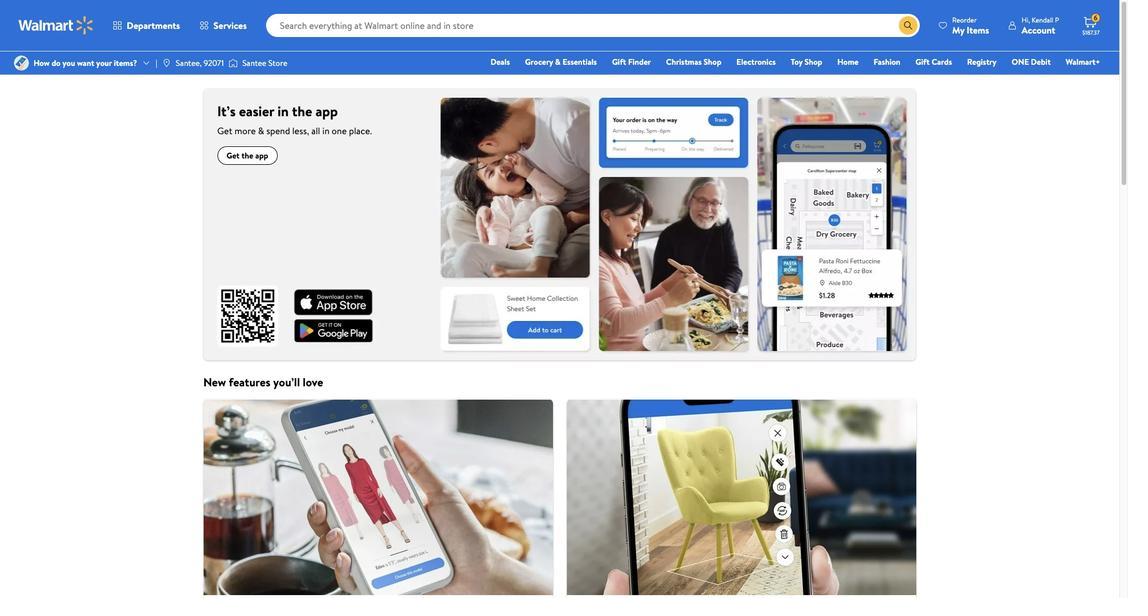 Task type: locate. For each thing, give the bounding box(es) containing it.
gift left the finder
[[612, 56, 626, 68]]

get inside it's easier in the app get more & spend less, all in one place.
[[217, 124, 232, 137]]

app
[[316, 101, 338, 121], [255, 150, 268, 161]]

departments button
[[103, 12, 190, 39]]

0 horizontal spatial in
[[278, 101, 289, 121]]

1 vertical spatial get
[[227, 150, 240, 161]]

in
[[278, 101, 289, 121], [322, 124, 330, 137]]

registry link
[[962, 56, 1002, 68]]

fashion link
[[869, 56, 906, 68]]

1 list item from the left
[[196, 399, 560, 598]]

it's easier in the app get more & spend less, all in one place.
[[217, 101, 372, 137]]

gift inside gift finder link
[[612, 56, 626, 68]]

get the app
[[227, 150, 268, 161]]

do
[[52, 57, 61, 69]]

cards
[[932, 56, 952, 68]]

& right "grocery"
[[555, 56, 561, 68]]

& inside it's easier in the app get more & spend less, all in one place.
[[258, 124, 264, 137]]

1 vertical spatial &
[[258, 124, 264, 137]]

walmart image
[[19, 16, 94, 35]]

deals link
[[486, 56, 515, 68]]

list item
[[196, 399, 560, 598], [560, 399, 923, 598]]

1 horizontal spatial app
[[316, 101, 338, 121]]

registry
[[967, 56, 997, 68]]

home link
[[832, 56, 864, 68]]

1 shop from the left
[[704, 56, 722, 68]]

1 horizontal spatial in
[[322, 124, 330, 137]]

0 horizontal spatial shop
[[704, 56, 722, 68]]

gift finder link
[[607, 56, 656, 68]]

1 horizontal spatial  image
[[162, 58, 171, 68]]

92071
[[204, 57, 224, 69]]

items
[[967, 23, 990, 36]]

shop
[[704, 56, 722, 68], [805, 56, 823, 68]]

app down the spend
[[255, 150, 268, 161]]

1 vertical spatial the
[[242, 150, 253, 161]]

0 horizontal spatial gift
[[612, 56, 626, 68]]

Walmart Site-Wide search field
[[266, 14, 920, 37]]

0 vertical spatial the
[[292, 101, 312, 121]]

in up the spend
[[278, 101, 289, 121]]

in right "all"
[[322, 124, 330, 137]]

shop right christmas
[[704, 56, 722, 68]]

6
[[1094, 13, 1098, 23]]

store
[[268, 57, 287, 69]]

grocery & essentials link
[[520, 56, 602, 68]]

deals
[[491, 56, 510, 68]]

gift
[[612, 56, 626, 68], [916, 56, 930, 68]]

0 vertical spatial in
[[278, 101, 289, 121]]

shop for christmas shop
[[704, 56, 722, 68]]

app up "all"
[[316, 101, 338, 121]]

get down it's
[[217, 124, 232, 137]]

 image
[[14, 56, 29, 71], [229, 57, 238, 69], [162, 58, 171, 68]]

toy
[[791, 56, 803, 68]]

1 vertical spatial app
[[255, 150, 268, 161]]

0 horizontal spatial app
[[255, 150, 268, 161]]

0 vertical spatial get
[[217, 124, 232, 137]]

&
[[555, 56, 561, 68], [258, 124, 264, 137]]

shop right toy
[[805, 56, 823, 68]]

walmart+
[[1066, 56, 1101, 68]]

fashion
[[874, 56, 901, 68]]

finder
[[628, 56, 651, 68]]

home
[[838, 56, 859, 68]]

account
[[1022, 23, 1056, 36]]

services
[[214, 19, 247, 32]]

new
[[203, 374, 226, 390]]

0 horizontal spatial &
[[258, 124, 264, 137]]

get down more
[[227, 150, 240, 161]]

& right more
[[258, 124, 264, 137]]

the up less,
[[292, 101, 312, 121]]

 image right 92071
[[229, 57, 238, 69]]

the down more
[[242, 150, 253, 161]]

2 horizontal spatial  image
[[229, 57, 238, 69]]

santee store
[[242, 57, 287, 69]]

 image right | on the top of the page
[[162, 58, 171, 68]]

gift left 'cards'
[[916, 56, 930, 68]]

1 horizontal spatial the
[[292, 101, 312, 121]]

2 shop from the left
[[805, 56, 823, 68]]

list
[[196, 399, 923, 598]]

2 gift from the left
[[916, 56, 930, 68]]

1 horizontal spatial shop
[[805, 56, 823, 68]]

one
[[1012, 56, 1029, 68]]

1 horizontal spatial gift
[[916, 56, 930, 68]]

gift finder
[[612, 56, 651, 68]]

 image for santee, 92071
[[162, 58, 171, 68]]

0 horizontal spatial the
[[242, 150, 253, 161]]

features
[[229, 374, 271, 390]]

place.
[[349, 124, 372, 137]]

the
[[292, 101, 312, 121], [242, 150, 253, 161]]

0 vertical spatial &
[[555, 56, 561, 68]]

gift inside "gift cards" link
[[916, 56, 930, 68]]

toy shop
[[791, 56, 823, 68]]

1 gift from the left
[[612, 56, 626, 68]]

one debit link
[[1007, 56, 1056, 68]]

 image left how
[[14, 56, 29, 71]]

1 vertical spatial in
[[322, 124, 330, 137]]

more
[[235, 124, 256, 137]]

get
[[217, 124, 232, 137], [227, 150, 240, 161]]

0 vertical spatial app
[[316, 101, 338, 121]]

0 horizontal spatial  image
[[14, 56, 29, 71]]

reorder my items
[[953, 15, 990, 36]]



Task type: describe. For each thing, give the bounding box(es) containing it.
$187.37
[[1083, 28, 1100, 36]]

services button
[[190, 12, 257, 39]]

love
[[303, 374, 323, 390]]

 image for santee store
[[229, 57, 238, 69]]

gift cards
[[916, 56, 952, 68]]

christmas shop
[[666, 56, 722, 68]]

app inside it's easier in the app get more & spend less, all in one place.
[[316, 101, 338, 121]]

hi,
[[1022, 15, 1030, 25]]

easier
[[239, 101, 274, 121]]

electronics link
[[732, 56, 781, 68]]

you
[[63, 57, 75, 69]]

santee
[[242, 57, 266, 69]]

departments
[[127, 19, 180, 32]]

p
[[1055, 15, 1060, 25]]

want
[[77, 57, 94, 69]]

spend
[[266, 124, 290, 137]]

|
[[156, 57, 157, 69]]

essentials
[[563, 56, 597, 68]]

you'll
[[273, 374, 300, 390]]

debit
[[1031, 56, 1051, 68]]

 image for how do you want your items?
[[14, 56, 29, 71]]

new features you'll love
[[203, 374, 323, 390]]

the inside it's easier in the app get more & spend less, all in one place.
[[292, 101, 312, 121]]

grocery
[[525, 56, 553, 68]]

one debit
[[1012, 56, 1051, 68]]

my
[[953, 23, 965, 36]]

hi, kendall p account
[[1022, 15, 1060, 36]]

gift cards link
[[911, 56, 958, 68]]

it's
[[217, 101, 236, 121]]

santee,
[[176, 57, 202, 69]]

Search search field
[[266, 14, 920, 37]]

all
[[311, 124, 320, 137]]

how do you want your items?
[[34, 57, 137, 69]]

grocery & essentials
[[525, 56, 597, 68]]

one
[[332, 124, 347, 137]]

reorder
[[953, 15, 977, 25]]

how
[[34, 57, 50, 69]]

your
[[96, 57, 112, 69]]

gift for gift cards
[[916, 56, 930, 68]]

search icon image
[[904, 21, 913, 30]]

toy shop link
[[786, 56, 828, 68]]

christmas shop link
[[661, 56, 727, 68]]

get the app link
[[217, 146, 278, 165]]

6 $187.37
[[1083, 13, 1100, 36]]

2 list item from the left
[[560, 399, 923, 598]]

electronics
[[737, 56, 776, 68]]

less,
[[292, 124, 309, 137]]

walmart+ link
[[1061, 56, 1106, 68]]

gift for gift finder
[[612, 56, 626, 68]]

shop for toy shop
[[805, 56, 823, 68]]

santee, 92071
[[176, 57, 224, 69]]

christmas
[[666, 56, 702, 68]]

1 horizontal spatial &
[[555, 56, 561, 68]]

kendall
[[1032, 15, 1054, 25]]

items?
[[114, 57, 137, 69]]



Task type: vqa. For each thing, say whether or not it's contained in the screenshot.
the bottommost 'in'
yes



